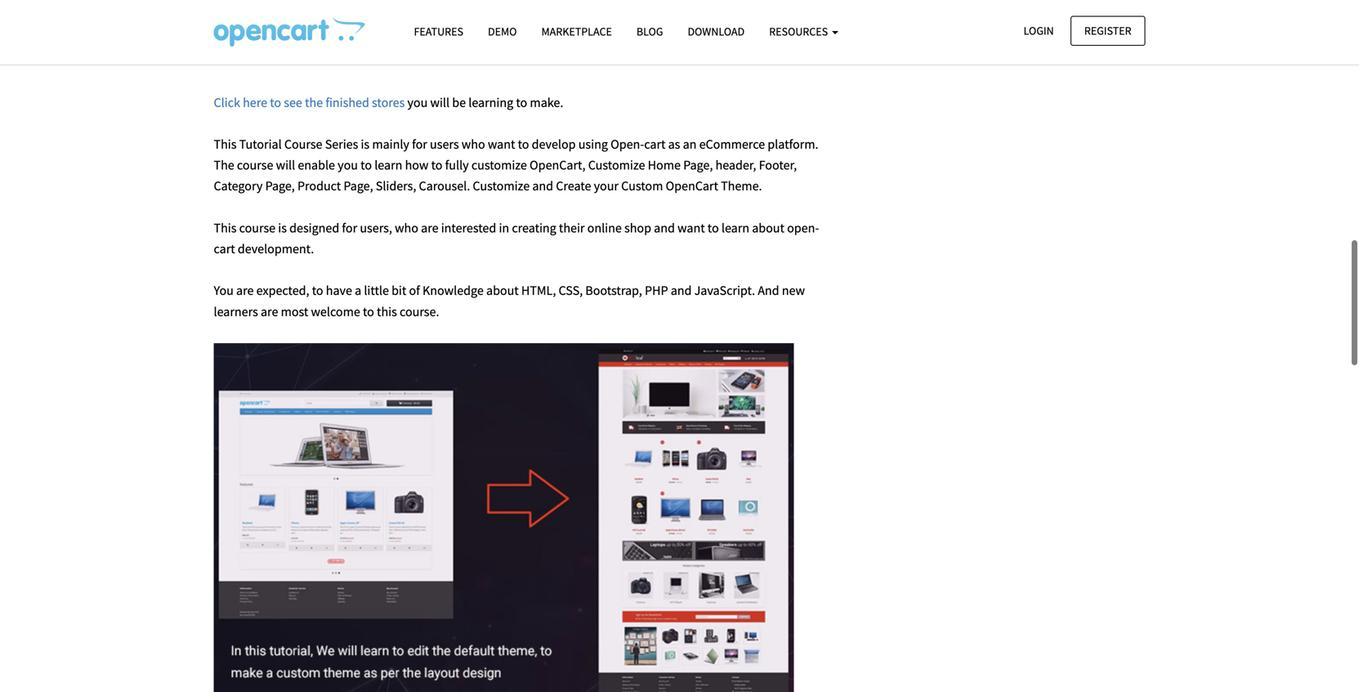 Task type: describe. For each thing, give the bounding box(es) containing it.
will inside this tutorial course series is mainly for users who want to develop using open-cart as an ecommerce platform. the course will enable you to learn how to fully customize opencart, customize home page, header, footer, category page, product page, sliders, carousel. customize and create your custom opencart theme.
[[276, 157, 295, 173]]

make.
[[530, 94, 564, 111]]

platform.
[[768, 136, 819, 152]]

bit
[[392, 283, 407, 299]]

a
[[355, 283, 361, 299]]

ecommerce
[[699, 136, 765, 152]]

here
[[243, 94, 267, 111]]

register link
[[1071, 16, 1146, 46]]

be
[[452, 94, 466, 111]]

using
[[579, 136, 608, 152]]

open-
[[611, 136, 644, 152]]

of
[[409, 283, 420, 299]]

most
[[281, 304, 308, 320]]

download
[[688, 24, 745, 39]]

your
[[594, 178, 619, 194]]

1 horizontal spatial are
[[261, 304, 278, 320]]

click here to see the finished stores link
[[214, 94, 405, 111]]

click here to see the finished stores you will be learning to make.
[[214, 94, 564, 111]]

sliders,
[[376, 178, 416, 194]]

as
[[668, 136, 681, 152]]

product
[[298, 178, 341, 194]]

0 horizontal spatial are
[[236, 283, 254, 299]]

login link
[[1010, 16, 1068, 46]]

learning
[[469, 94, 514, 111]]

this course is designed for users, who are interested in creating their online shop and want to learn about open- cart development.
[[214, 220, 819, 257]]

learn inside this tutorial course series is mainly for users who want to develop using open-cart as an ecommerce platform. the course will enable you to learn how to fully customize opencart, customize home page, header, footer, category page, product page, sliders, carousel. customize and create your custom opencart theme.
[[375, 157, 403, 173]]

customize
[[472, 157, 527, 173]]

are inside the "this course is designed for users, who are interested in creating their online shop and want to learn about open- cart development."
[[421, 220, 439, 236]]

develop
[[532, 136, 576, 152]]

this tutorial course series is mainly for users who want to develop using open-cart as an ecommerce platform. the course will enable you to learn how to fully customize opencart, customize home page, header, footer, category page, product page, sliders, carousel. customize and create your custom opencart theme.
[[214, 136, 819, 194]]

interested
[[441, 220, 496, 236]]

blog
[[637, 24, 663, 39]]

users,
[[360, 220, 392, 236]]

resources link
[[757, 17, 851, 46]]

2 horizontal spatial page,
[[684, 157, 713, 173]]

marketplace
[[542, 24, 612, 39]]

tutorial
[[239, 136, 282, 152]]

click
[[214, 94, 240, 111]]

and
[[758, 283, 780, 299]]

you
[[214, 283, 234, 299]]

to right how
[[431, 157, 443, 173]]

you inside this tutorial course series is mainly for users who want to develop using open-cart as an ecommerce platform. the course will enable you to learn how to fully customize opencart, customize home page, header, footer, category page, product page, sliders, carousel. customize and create your custom opencart theme.
[[338, 157, 358, 173]]

online
[[588, 220, 622, 236]]

demo link
[[476, 17, 529, 46]]

home
[[648, 157, 681, 173]]

1 horizontal spatial you
[[408, 94, 428, 111]]

0 horizontal spatial page,
[[265, 178, 295, 194]]

the
[[305, 94, 323, 111]]

shop
[[625, 220, 652, 236]]

course inside this tutorial course series is mainly for users who want to develop using open-cart as an ecommerce platform. the course will enable you to learn how to fully customize opencart, customize home page, header, footer, category page, product page, sliders, carousel. customize and create your custom opencart theme.
[[237, 157, 273, 173]]

register
[[1085, 23, 1132, 38]]

mainly
[[372, 136, 410, 152]]

to left have
[[312, 283, 323, 299]]

users
[[430, 136, 459, 152]]

you are expected, to have a little bit of knowledge about html, css, bootstrap, php and javascript. and new learners are most welcome to this course.
[[214, 283, 805, 320]]

category
[[214, 178, 263, 194]]

creating
[[512, 220, 557, 236]]

designed
[[290, 220, 339, 236]]

enable
[[298, 157, 335, 173]]

footer,
[[759, 157, 797, 173]]

an
[[683, 136, 697, 152]]

development.
[[238, 241, 314, 257]]

download link
[[676, 17, 757, 46]]

series
[[325, 136, 358, 152]]

want inside the "this course is designed for users, who are interested in creating their online shop and want to learn about open- cart development."
[[678, 220, 705, 236]]



Task type: vqa. For each thing, say whether or not it's contained in the screenshot.
the rightmost Customize
yes



Task type: locate. For each thing, give the bounding box(es) containing it.
0 vertical spatial who
[[462, 136, 485, 152]]

and right 'shop'
[[654, 220, 675, 236]]

cart up you
[[214, 241, 235, 257]]

open-
[[787, 220, 819, 236]]

1 vertical spatial course
[[239, 220, 276, 236]]

will
[[430, 94, 450, 111], [276, 157, 295, 173]]

1 horizontal spatial page,
[[344, 178, 373, 194]]

about inside the "this course is designed for users, who are interested in creating their online shop and want to learn about open- cart development."
[[752, 220, 785, 236]]

0 vertical spatial for
[[412, 136, 427, 152]]

0 horizontal spatial you
[[338, 157, 358, 173]]

for inside this tutorial course series is mainly for users who want to develop using open-cart as an ecommerce platform. the course will enable you to learn how to fully customize opencart, customize home page, header, footer, category page, product page, sliders, carousel. customize and create your custom opencart theme.
[[412, 136, 427, 152]]

to down opencart
[[708, 220, 719, 236]]

course up "development."
[[239, 220, 276, 236]]

1 vertical spatial you
[[338, 157, 358, 173]]

html,
[[522, 283, 556, 299]]

who
[[462, 136, 485, 152], [395, 220, 419, 236]]

who inside this tutorial course series is mainly for users who want to develop using open-cart as an ecommerce platform. the course will enable you to learn how to fully customize opencart, customize home page, header, footer, category page, product page, sliders, carousel. customize and create your custom opencart theme.
[[462, 136, 485, 152]]

will left be
[[430, 94, 450, 111]]

1 horizontal spatial is
[[361, 136, 370, 152]]

0 vertical spatial course
[[237, 157, 273, 173]]

2 vertical spatial and
[[671, 283, 692, 299]]

want down opencart
[[678, 220, 705, 236]]

bootstrap,
[[586, 283, 642, 299]]

1 horizontal spatial want
[[678, 220, 705, 236]]

want up the customize
[[488, 136, 515, 152]]

to left the see
[[270, 94, 281, 111]]

you right stores
[[408, 94, 428, 111]]

2 this from the top
[[214, 220, 237, 236]]

is inside the "this course is designed for users, who are interested in creating their online shop and want to learn about open- cart development."
[[278, 220, 287, 236]]

and inside this tutorial course series is mainly for users who want to develop using open-cart as an ecommerce platform. the course will enable you to learn how to fully customize opencart, customize home page, header, footer, category page, product page, sliders, carousel. customize and create your custom opencart theme.
[[532, 178, 553, 194]]

features
[[414, 24, 464, 39]]

are
[[421, 220, 439, 236], [236, 283, 254, 299], [261, 304, 278, 320]]

learn inside the "this course is designed for users, who are interested in creating their online shop and want to learn about open- cart development."
[[722, 220, 750, 236]]

0 vertical spatial want
[[488, 136, 515, 152]]

1 horizontal spatial who
[[462, 136, 485, 152]]

is up "development."
[[278, 220, 287, 236]]

will down course
[[276, 157, 295, 173]]

is right "series"
[[361, 136, 370, 152]]

1 vertical spatial want
[[678, 220, 705, 236]]

0 vertical spatial cart
[[644, 136, 666, 152]]

resources
[[769, 24, 831, 39]]

0 vertical spatial is
[[361, 136, 370, 152]]

page,
[[684, 157, 713, 173], [265, 178, 295, 194], [344, 178, 373, 194]]

php
[[645, 283, 668, 299]]

see
[[284, 94, 302, 111]]

customize down the customize
[[473, 178, 530, 194]]

blog link
[[624, 17, 676, 46]]

1 vertical spatial about
[[486, 283, 519, 299]]

1 this from the top
[[214, 136, 237, 152]]

0 horizontal spatial learn
[[375, 157, 403, 173]]

course down "tutorial"
[[237, 157, 273, 173]]

who up fully
[[462, 136, 485, 152]]

are right you
[[236, 283, 254, 299]]

1 horizontal spatial will
[[430, 94, 450, 111]]

how
[[405, 157, 429, 173]]

features link
[[402, 17, 476, 46]]

to
[[270, 94, 281, 111], [516, 94, 528, 111], [518, 136, 529, 152], [361, 157, 372, 173], [431, 157, 443, 173], [708, 220, 719, 236], [312, 283, 323, 299], [363, 304, 374, 320]]

opencart
[[666, 178, 719, 194]]

are left the interested
[[421, 220, 439, 236]]

this for this tutorial course series is mainly for users who want to develop using open-cart as an ecommerce platform. the course will enable you to learn how to fully customize opencart, customize home page, header, footer, category page, product page, sliders, carousel. customize and create your custom opencart theme.
[[214, 136, 237, 152]]

customize up your
[[588, 157, 645, 173]]

1 horizontal spatial cart
[[644, 136, 666, 152]]

want inside this tutorial course series is mainly for users who want to develop using open-cart as an ecommerce platform. the course will enable you to learn how to fully customize opencart, customize home page, header, footer, category page, product page, sliders, carousel. customize and create your custom opencart theme.
[[488, 136, 515, 152]]

learn down the theme. on the top of the page
[[722, 220, 750, 236]]

learn
[[375, 157, 403, 173], [722, 220, 750, 236]]

and right php
[[671, 283, 692, 299]]

you down "series"
[[338, 157, 358, 173]]

for inside the "this course is designed for users, who are interested in creating their online shop and want to learn about open- cart development."
[[342, 220, 357, 236]]

to left make.
[[516, 94, 528, 111]]

the
[[214, 157, 234, 173]]

to left "develop"
[[518, 136, 529, 152]]

and inside you are expected, to have a little bit of knowledge about html, css, bootstrap, php and javascript. and new learners are most welcome to this course.
[[671, 283, 692, 299]]

course.
[[400, 304, 439, 320]]

0 vertical spatial you
[[408, 94, 428, 111]]

knowledge
[[423, 283, 484, 299]]

to right "enable"
[[361, 157, 372, 173]]

1 vertical spatial cart
[[214, 241, 235, 257]]

this for this course is designed for users, who are interested in creating their online shop and want to learn about open- cart development.
[[214, 220, 237, 236]]

css,
[[559, 283, 583, 299]]

course
[[237, 157, 273, 173], [239, 220, 276, 236]]

who right the users,
[[395, 220, 419, 236]]

0 horizontal spatial about
[[486, 283, 519, 299]]

their
[[559, 220, 585, 236]]

1 vertical spatial is
[[278, 220, 287, 236]]

new
[[782, 283, 805, 299]]

this inside this tutorial course series is mainly for users who want to develop using open-cart as an ecommerce platform. the course will enable you to learn how to fully customize opencart, customize home page, header, footer, category page, product page, sliders, carousel. customize and create your custom opencart theme.
[[214, 136, 237, 152]]

in
[[499, 220, 509, 236]]

header,
[[716, 157, 757, 173]]

1 horizontal spatial for
[[412, 136, 427, 152]]

welcome
[[311, 304, 360, 320]]

1 horizontal spatial customize
[[588, 157, 645, 173]]

1 vertical spatial who
[[395, 220, 419, 236]]

0 vertical spatial learn
[[375, 157, 403, 173]]

expected,
[[256, 283, 309, 299]]

course inside the "this course is designed for users, who are interested in creating their online shop and want to learn about open- cart development."
[[239, 220, 276, 236]]

to inside the "this course is designed for users, who are interested in creating their online shop and want to learn about open- cart development."
[[708, 220, 719, 236]]

is inside this tutorial course series is mainly for users who want to develop using open-cart as an ecommerce platform. the course will enable you to learn how to fully customize opencart, customize home page, header, footer, category page, product page, sliders, carousel. customize and create your custom opencart theme.
[[361, 136, 370, 152]]

1 horizontal spatial about
[[752, 220, 785, 236]]

learners
[[214, 304, 258, 320]]

opencart - opencart 3 development masterclass image
[[214, 17, 365, 47]]

little
[[364, 283, 389, 299]]

1 vertical spatial this
[[214, 220, 237, 236]]

0 vertical spatial customize
[[588, 157, 645, 173]]

0 horizontal spatial who
[[395, 220, 419, 236]]

who inside the "this course is designed for users, who are interested in creating their online shop and want to learn about open- cart development."
[[395, 220, 419, 236]]

cart inside the "this course is designed for users, who are interested in creating their online shop and want to learn about open- cart development."
[[214, 241, 235, 257]]

1 vertical spatial are
[[236, 283, 254, 299]]

cart left as
[[644, 136, 666, 152]]

1 vertical spatial learn
[[722, 220, 750, 236]]

is
[[361, 136, 370, 152], [278, 220, 287, 236]]

and inside the "this course is designed for users, who are interested in creating their online shop and want to learn about open- cart development."
[[654, 220, 675, 236]]

have
[[326, 283, 352, 299]]

finished
[[326, 94, 369, 111]]

cart inside this tutorial course series is mainly for users who want to develop using open-cart as an ecommerce platform. the course will enable you to learn how to fully customize opencart, customize home page, header, footer, category page, product page, sliders, carousel. customize and create your custom opencart theme.
[[644, 136, 666, 152]]

learn down mainly
[[375, 157, 403, 173]]

page, left product
[[265, 178, 295, 194]]

2 horizontal spatial are
[[421, 220, 439, 236]]

theme.
[[721, 178, 762, 194]]

about left html,
[[486, 283, 519, 299]]

demo
[[488, 24, 517, 39]]

0 vertical spatial are
[[421, 220, 439, 236]]

this
[[214, 136, 237, 152], [214, 220, 237, 236]]

for
[[412, 136, 427, 152], [342, 220, 357, 236]]

1 vertical spatial will
[[276, 157, 295, 173]]

custom
[[621, 178, 663, 194]]

this down category at top
[[214, 220, 237, 236]]

about inside you are expected, to have a little bit of knowledge about html, css, bootstrap, php and javascript. and new learners are most welcome to this course.
[[486, 283, 519, 299]]

customize
[[588, 157, 645, 173], [473, 178, 530, 194]]

1 vertical spatial and
[[654, 220, 675, 236]]

and
[[532, 178, 553, 194], [654, 220, 675, 236], [671, 283, 692, 299]]

login
[[1024, 23, 1054, 38]]

1 horizontal spatial learn
[[722, 220, 750, 236]]

marketplace link
[[529, 17, 624, 46]]

are down expected,
[[261, 304, 278, 320]]

page, up opencart
[[684, 157, 713, 173]]

opencart,
[[530, 157, 586, 173]]

about left "open-"
[[752, 220, 785, 236]]

0 vertical spatial and
[[532, 178, 553, 194]]

and down "opencart," in the left of the page
[[532, 178, 553, 194]]

about
[[752, 220, 785, 236], [486, 283, 519, 299]]

0 vertical spatial this
[[214, 136, 237, 152]]

0 horizontal spatial cart
[[214, 241, 235, 257]]

0 horizontal spatial will
[[276, 157, 295, 173]]

page, left sliders,
[[344, 178, 373, 194]]

course
[[284, 136, 323, 152]]

0 horizontal spatial is
[[278, 220, 287, 236]]

0 vertical spatial about
[[752, 220, 785, 236]]

create
[[556, 178, 591, 194]]

1 vertical spatial customize
[[473, 178, 530, 194]]

0 horizontal spatial customize
[[473, 178, 530, 194]]

want
[[488, 136, 515, 152], [678, 220, 705, 236]]

0 horizontal spatial for
[[342, 220, 357, 236]]

this inside the "this course is designed for users, who are interested in creating their online shop and want to learn about open- cart development."
[[214, 220, 237, 236]]

this up the the
[[214, 136, 237, 152]]

1 vertical spatial for
[[342, 220, 357, 236]]

javascript.
[[695, 283, 755, 299]]

for left the users,
[[342, 220, 357, 236]]

fully
[[445, 157, 469, 173]]

stores
[[372, 94, 405, 111]]

0 horizontal spatial want
[[488, 136, 515, 152]]

to left this
[[363, 304, 374, 320]]

0 vertical spatial will
[[430, 94, 450, 111]]

this
[[377, 304, 397, 320]]

for up how
[[412, 136, 427, 152]]

2 vertical spatial are
[[261, 304, 278, 320]]

carousel.
[[419, 178, 470, 194]]



